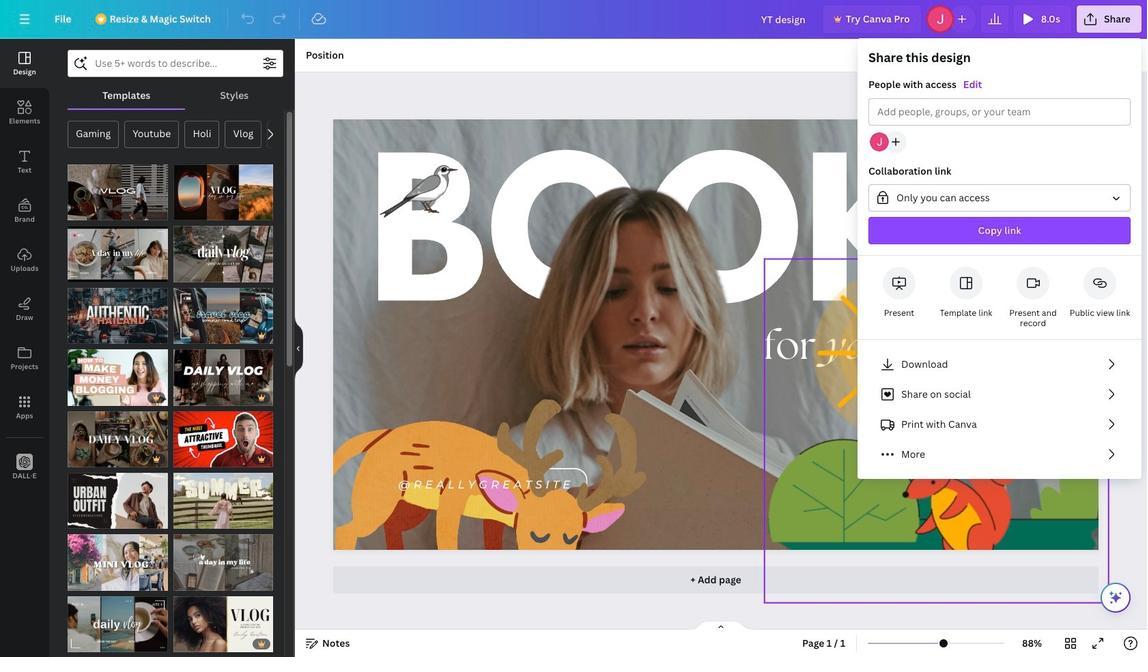 Task type: describe. For each thing, give the bounding box(es) containing it.
Design title text field
[[751, 5, 818, 33]]

2 brown minimalist lifestyle daily vlog youtube thumbnail image from the top
[[68, 597, 168, 653]]

beige minimalist aesthetic daily vlog youtube thumbnail image
[[173, 535, 273, 592]]

show pages image
[[689, 621, 754, 632]]

1 brown minimalist lifestyle daily vlog youtube thumbnail group from the top
[[68, 226, 168, 283]]

brown black elegant aesthetic fashion vlog youtube thumbnail group
[[173, 350, 273, 406]]

Add people, groups, or your team text field
[[878, 99, 1123, 125]]

blue vintage retro travel vlog youtube thumbnail image
[[173, 288, 273, 345]]

deer animated sticker image
[[314, 248, 652, 593]]

beige minimalist aesthetic daily vlog youtube thumbnail group
[[173, 535, 273, 592]]

canva assistant image
[[1108, 590, 1125, 607]]

black and brown modern urban outfit recommendations youtube thumbnail group
[[68, 474, 168, 530]]

dark grey minimalist photo travel youtube thumbnail group
[[68, 288, 168, 345]]

black and brown modern urban outfit recommendations youtube thumbnail image
[[68, 474, 168, 530]]

brown and white simple vlog youtube thumbnail group
[[68, 165, 168, 221]]

big text how to youtube thumbnail group
[[68, 350, 168, 406]]

brown black elegant aesthetic fashion vlog youtube thumbnail image
[[173, 350, 273, 406]]

most attractive youtube thumbnail image
[[173, 412, 273, 468]]

white simple mini vlog youtube thumbnail group
[[68, 535, 168, 592]]

brown white modern lifestyle vlog youtube thumbnail group
[[68, 412, 168, 468]]

aesthetic simple vacation trip youtube thumbnail image
[[173, 474, 273, 530]]



Task type: locate. For each thing, give the bounding box(es) containing it.
beige minimalist vlog daily routine youtube thumbnail image
[[173, 597, 273, 653]]

group
[[858, 49, 1142, 256]]

beige minimalist vlog daily routine youtube thumbnail group
[[173, 589, 273, 653]]

1 brown minimalist lifestyle daily vlog youtube thumbnail image from the top
[[68, 226, 168, 283]]

None button
[[869, 184, 1131, 212]]

2 brown minimalist lifestyle daily vlog youtube thumbnail group from the top
[[68, 589, 168, 653]]

brown minimalist lifestyle daily vlog youtube thumbnail image down the brown and white simple vlog youtube thumbnail group
[[68, 226, 168, 283]]

main menu bar
[[0, 0, 1148, 39]]

list
[[869, 351, 1131, 469]]

side panel tab list
[[0, 39, 49, 493]]

neutral elegant minimalist daily vlog youtube thumbnail image
[[173, 226, 273, 283]]

dark grey minimalist photo travel youtube thumbnail image
[[68, 288, 168, 345]]

blue vintage retro travel vlog youtube thumbnail group
[[173, 288, 273, 345]]

Zoom button
[[1011, 633, 1055, 655]]

brown and white simple vlog youtube thumbnail image
[[68, 165, 168, 221]]

brown minimalist lifestyle daily vlog youtube thumbnail image
[[68, 226, 168, 283], [68, 597, 168, 653]]

0 vertical spatial brown minimalist lifestyle daily vlog youtube thumbnail group
[[68, 226, 168, 283]]

1 vertical spatial brown minimalist lifestyle daily vlog youtube thumbnail group
[[68, 589, 168, 653]]

playful japanese wagtail image
[[377, 163, 462, 219], [377, 163, 462, 219]]

1 vertical spatial brown minimalist lifestyle daily vlog youtube thumbnail image
[[68, 597, 168, 653]]

hide image
[[294, 316, 303, 381]]

Use 5+ words to describe... search field
[[95, 51, 256, 77]]

brown white modern lifestyle vlog youtube thumbnail image
[[68, 412, 168, 468]]

most attractive youtube thumbnail group
[[173, 412, 273, 468]]

brown minimalist lifestyle daily vlog youtube thumbnail image down white simple mini vlog youtube thumbnail
[[68, 597, 168, 653]]

white simple mini vlog youtube thumbnail image
[[68, 535, 168, 592]]

big text how to youtube thumbnail image
[[68, 350, 168, 406]]

animated squirrel outdoors image
[[765, 260, 1110, 604], [765, 260, 1110, 604]]

0 vertical spatial brown minimalist lifestyle daily vlog youtube thumbnail image
[[68, 226, 168, 283]]

brown minimalist lifestyle daily vlog youtube thumbnail group
[[68, 226, 168, 283], [68, 589, 168, 653]]

orange yellow minimalist aesthetic a day in my life travel vlog youtube thumbnail image
[[173, 165, 273, 221]]



Task type: vqa. For each thing, say whether or not it's contained in the screenshot.
the Big Text How to Youtube Thumbnail
yes



